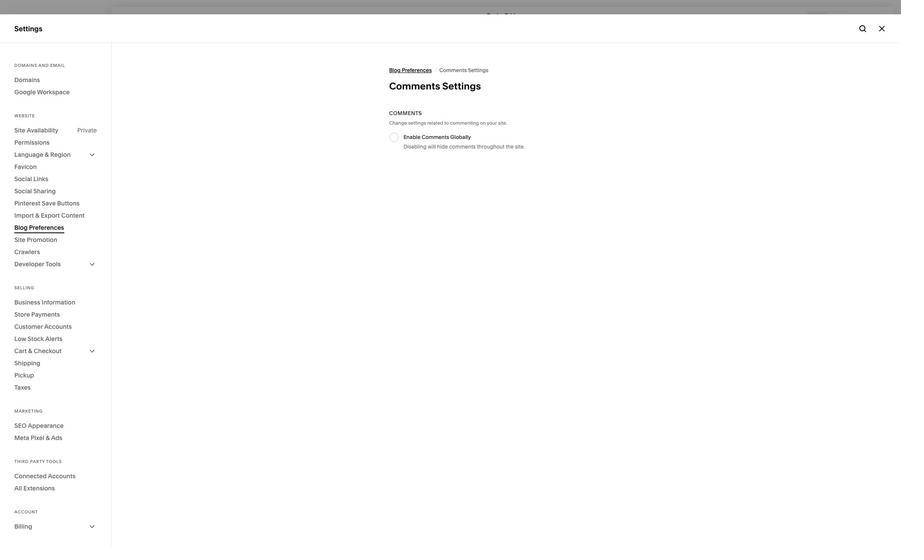 Task type: describe. For each thing, give the bounding box(es) containing it.
0 vertical spatial blog preferences link
[[389, 63, 432, 78]]

comments right the /
[[440, 67, 467, 73]]

developer tools link
[[14, 258, 97, 270]]

cart & checkout button
[[14, 345, 97, 357]]

1 vertical spatial tools
[[46, 459, 62, 464]]

extensions
[[23, 485, 55, 493]]

favicon link
[[14, 161, 97, 173]]

analytics link
[[14, 116, 97, 126]]

analytics
[[14, 116, 45, 125]]

domains link
[[14, 74, 97, 86]]

accounts inside business information store payments customer accounts low stock alerts
[[44, 323, 72, 331]]

throughout
[[477, 143, 505, 150]]

site. inside the comments change settings related to commenting on your site.
[[498, 120, 507, 126]]

will
[[428, 143, 436, 150]]

related
[[427, 120, 443, 126]]

jacob
[[35, 493, 50, 499]]

your
[[487, 120, 497, 126]]

domains google workspace
[[14, 76, 70, 96]]

social sharing link
[[14, 185, 97, 197]]

& inside favicon social links social sharing pinterest save buttons import & export content
[[35, 212, 39, 220]]

stock
[[28, 335, 44, 343]]

cart & checkout link
[[14, 345, 97, 357]]

asset library
[[14, 433, 58, 442]]

disabling
[[404, 143, 427, 150]]

alerts
[[45, 335, 63, 343]]

all extensions link
[[14, 483, 97, 495]]

comments
[[449, 143, 476, 150]]

billing link
[[14, 521, 97, 533]]

promotion
[[27, 236, 57, 244]]

import & export content link
[[14, 210, 97, 222]]

edit
[[121, 15, 133, 22]]

ads
[[51, 434, 63, 442]]

site availability
[[14, 126, 58, 134]]

region
[[50, 151, 71, 159]]

jacob simon button
[[13, 491, 97, 508]]

email
[[50, 63, 65, 68]]

comments change settings related to commenting on your site.
[[389, 110, 507, 126]]

settings
[[408, 120, 426, 126]]

comments inside 'enable comments globally disabling will hide comments throughout the site.'
[[422, 134, 449, 140]]

seo appearance meta pixel & ads
[[14, 422, 64, 442]]

appearance
[[28, 422, 64, 430]]

enable comments globally disabling will hide comments throughout the site.
[[404, 134, 525, 150]]

shipping pickup taxes
[[14, 359, 40, 392]]

information
[[42, 299, 75, 306]]

0 horizontal spatial blog preferences
[[14, 224, 64, 232]]

1 website from the top
[[14, 54, 41, 63]]

developer
[[14, 260, 44, 268]]

import
[[14, 212, 34, 220]]

pinterest
[[14, 200, 40, 207]]

connected
[[14, 473, 47, 480]]

language & region button
[[14, 149, 97, 161]]

save
[[42, 200, 56, 207]]

1 marketing from the top
[[14, 85, 48, 94]]

meta pixel & ads link
[[14, 432, 97, 444]]

pickup link
[[14, 369, 97, 382]]

shipping link
[[14, 357, 97, 369]]

cart & checkout
[[14, 347, 62, 355]]

cart
[[14, 347, 27, 355]]

2 selling from the top
[[14, 286, 34, 290]]

google workspace link
[[14, 86, 97, 98]]

business
[[14, 299, 40, 306]]

commenting
[[450, 120, 479, 126]]

help
[[14, 464, 30, 473]]

export
[[41, 212, 60, 220]]

jacob simon
[[35, 493, 67, 499]]

google
[[14, 88, 36, 96]]

third
[[14, 459, 29, 464]]

pixel
[[31, 434, 44, 442]]

checkout
[[34, 347, 62, 355]]

business information store payments customer accounts low stock alerts
[[14, 299, 75, 343]]

availability
[[27, 126, 58, 134]]

sharing
[[33, 187, 56, 195]]

connected accounts link
[[14, 470, 97, 483]]

tools inside dropdown button
[[46, 260, 61, 268]]

1 horizontal spatial blog preferences
[[389, 67, 432, 73]]

all
[[14, 485, 22, 493]]

social links link
[[14, 173, 97, 185]]

site for site promotion crawlers
[[14, 236, 25, 244]]

0 vertical spatial settings
[[14, 24, 42, 33]]

language & region
[[14, 151, 71, 159]]

pickup
[[14, 372, 34, 379]]

edit button
[[115, 11, 139, 27]]



Task type: vqa. For each thing, say whether or not it's contained in the screenshot.
3rd Last from the bottom of the page
no



Task type: locate. For each thing, give the bounding box(es) containing it.
website up the site availability
[[14, 113, 35, 118]]

1 vertical spatial social
[[14, 187, 32, 195]]

blog preferences
[[389, 67, 432, 73], [14, 224, 64, 232]]

table
[[505, 12, 519, 18]]

to
[[445, 120, 449, 126]]

tools up connected accounts 'link'
[[46, 459, 62, 464]]

customer
[[14, 323, 43, 331]]

business information link
[[14, 296, 97, 309]]

blog left the /
[[389, 67, 401, 73]]

1 horizontal spatial preferences
[[402, 67, 432, 73]]

0 horizontal spatial blog preferences link
[[14, 222, 97, 234]]

site inside site promotion crawlers
[[14, 236, 25, 244]]

connected accounts all extensions
[[14, 473, 76, 493]]

language & region link
[[14, 149, 97, 161]]

0 horizontal spatial blog
[[14, 224, 28, 232]]

0 vertical spatial website
[[14, 54, 41, 63]]

book a table
[[487, 12, 519, 18]]

site for site availability
[[14, 126, 25, 134]]

1 horizontal spatial blog
[[389, 67, 401, 73]]

selling up business
[[14, 286, 34, 290]]

1 vertical spatial marketing
[[14, 409, 43, 414]]

accounts inside connected accounts all extensions
[[48, 473, 76, 480]]

site
[[14, 126, 25, 134], [14, 236, 25, 244]]

comments inside the comments change settings related to commenting on your site.
[[389, 110, 422, 116]]

low stock alerts link
[[14, 333, 97, 345]]

2 vertical spatial settings
[[443, 80, 481, 92]]

0 vertical spatial site
[[14, 126, 25, 134]]

1 vertical spatial domains
[[14, 76, 40, 84]]

/
[[435, 67, 437, 73]]

0 vertical spatial accounts
[[44, 323, 72, 331]]

0 vertical spatial blog
[[389, 67, 401, 73]]

2 marketing from the top
[[14, 409, 43, 414]]

globally
[[451, 134, 471, 140]]

selling
[[14, 70, 37, 78], [14, 286, 34, 290]]

acuity
[[14, 132, 35, 141]]

favicon social links social sharing pinterest save buttons import & export content
[[14, 163, 85, 220]]

0 vertical spatial blog preferences
[[389, 67, 432, 73]]

1 horizontal spatial site.
[[515, 143, 525, 150]]

enable
[[404, 134, 421, 140]]

website link
[[14, 53, 97, 64]]

0 horizontal spatial site.
[[498, 120, 507, 126]]

& inside seo appearance meta pixel & ads
[[46, 434, 50, 442]]

0 vertical spatial site.
[[498, 120, 507, 126]]

& left ads
[[46, 434, 50, 442]]

2 site from the top
[[14, 236, 25, 244]]

0 vertical spatial social
[[14, 175, 32, 183]]

1 vertical spatial selling
[[14, 286, 34, 290]]

accounts up all extensions 'link'
[[48, 473, 76, 480]]

party
[[30, 459, 45, 464]]

developer tools
[[14, 260, 61, 268]]

permissions link
[[14, 136, 97, 149]]

settings up domains and email at top left
[[14, 24, 42, 33]]

1 site from the top
[[14, 126, 25, 134]]

preferences down export
[[29, 224, 64, 232]]

settings right the /
[[468, 67, 489, 73]]

0 vertical spatial tools
[[46, 260, 61, 268]]

1 horizontal spatial blog preferences link
[[389, 63, 432, 78]]

links
[[33, 175, 48, 183]]

domains up google
[[14, 76, 40, 84]]

settings down / comments settings
[[443, 80, 481, 92]]

& right cart
[[28, 347, 32, 355]]

blog preferences link left the /
[[389, 63, 432, 78]]

meta
[[14, 434, 29, 442]]

& left region
[[45, 151, 49, 159]]

store payments link
[[14, 309, 97, 321]]

third party tools
[[14, 459, 62, 464]]

comments up change
[[389, 110, 422, 116]]

0 vertical spatial marketing
[[14, 85, 48, 94]]

a
[[501, 12, 504, 18]]

domains for google
[[14, 76, 40, 84]]

site down the 'analytics'
[[14, 126, 25, 134]]

tools down crawlers link
[[46, 260, 61, 268]]

2 website from the top
[[14, 113, 35, 118]]

1 domains from the top
[[14, 63, 37, 68]]

asset
[[14, 433, 33, 442]]

selling link
[[14, 69, 97, 80]]

0 horizontal spatial preferences
[[29, 224, 64, 232]]

1 vertical spatial blog preferences link
[[14, 222, 97, 234]]

website up domains and email at top left
[[14, 54, 41, 63]]

the
[[506, 143, 514, 150]]

&
[[45, 151, 49, 159], [35, 212, 39, 220], [28, 347, 32, 355], [46, 434, 50, 442]]

comments settings
[[389, 80, 481, 92]]

2 social from the top
[[14, 187, 32, 195]]

social
[[14, 175, 32, 183], [14, 187, 32, 195]]

private
[[77, 126, 97, 134]]

asset library link
[[14, 433, 97, 443]]

marketing
[[14, 85, 48, 94], [14, 409, 43, 414]]

on
[[480, 120, 486, 126]]

1 vertical spatial accounts
[[48, 473, 76, 480]]

comments
[[440, 67, 467, 73], [389, 80, 440, 92], [389, 110, 422, 116], [422, 134, 449, 140]]

blog preferences up promotion
[[14, 224, 64, 232]]

1 vertical spatial blog preferences
[[14, 224, 64, 232]]

domains left and
[[14, 63, 37, 68]]

blog preferences left the /
[[389, 67, 432, 73]]

0 vertical spatial selling
[[14, 70, 37, 78]]

site.
[[498, 120, 507, 126], [515, 143, 525, 150]]

site. right "the"
[[515, 143, 525, 150]]

1 vertical spatial site
[[14, 236, 25, 244]]

acuity scheduling
[[14, 132, 74, 141]]

library
[[35, 433, 58, 442]]

comments up will
[[422, 134, 449, 140]]

1 vertical spatial site.
[[515, 143, 525, 150]]

blog preferences link down export
[[14, 222, 97, 234]]

1 social from the top
[[14, 175, 32, 183]]

selling down domains and email at top left
[[14, 70, 37, 78]]

settings
[[14, 24, 42, 33], [468, 67, 489, 73], [443, 80, 481, 92]]

billing button
[[14, 521, 97, 533]]

buttons
[[57, 200, 80, 207]]

site promotion crawlers
[[14, 236, 57, 256]]

preferences
[[402, 67, 432, 73], [29, 224, 64, 232]]

1 vertical spatial settings
[[468, 67, 489, 73]]

taxes link
[[14, 382, 97, 394]]

site promotion link
[[14, 234, 97, 246]]

domains for and
[[14, 63, 37, 68]]

marketing link
[[14, 85, 97, 95]]

customer accounts link
[[14, 321, 97, 333]]

hide
[[437, 143, 448, 150]]

crawlers link
[[14, 246, 97, 258]]

& left export
[[35, 212, 39, 220]]

taxes
[[14, 384, 31, 392]]

low
[[14, 335, 26, 343]]

accounts
[[44, 323, 72, 331], [48, 473, 76, 480]]

1 selling from the top
[[14, 70, 37, 78]]

accounts down store payments link at the left bottom of page
[[44, 323, 72, 331]]

favicon
[[14, 163, 37, 171]]

social down favicon
[[14, 175, 32, 183]]

social up pinterest
[[14, 187, 32, 195]]

0 vertical spatial domains
[[14, 63, 37, 68]]

/ comments settings
[[435, 67, 489, 73]]

seo appearance link
[[14, 420, 97, 432]]

crawlers
[[14, 248, 40, 256]]

2 domains from the top
[[14, 76, 40, 84]]

0 vertical spatial preferences
[[402, 67, 432, 73]]

website
[[14, 54, 41, 63], [14, 113, 35, 118]]

shipping
[[14, 359, 40, 367]]

and
[[38, 63, 49, 68]]

acuity scheduling link
[[14, 132, 97, 142]]

domains inside domains google workspace
[[14, 76, 40, 84]]

preferences left the /
[[402, 67, 432, 73]]

1 vertical spatial website
[[14, 113, 35, 118]]

language
[[14, 151, 43, 159]]

content
[[61, 212, 85, 220]]

1 vertical spatial preferences
[[29, 224, 64, 232]]

book
[[487, 12, 500, 18]]

billing
[[14, 523, 32, 531]]

site. inside 'enable comments globally disabling will hide comments throughout the site.'
[[515, 143, 525, 150]]

blog down import
[[14, 224, 28, 232]]

site. right your
[[498, 120, 507, 126]]

pinterest save buttons link
[[14, 197, 97, 210]]

comments down the /
[[389, 80, 440, 92]]

store
[[14, 311, 30, 319]]

1 vertical spatial blog
[[14, 224, 28, 232]]

site up the crawlers
[[14, 236, 25, 244]]

scheduling
[[37, 132, 74, 141]]



